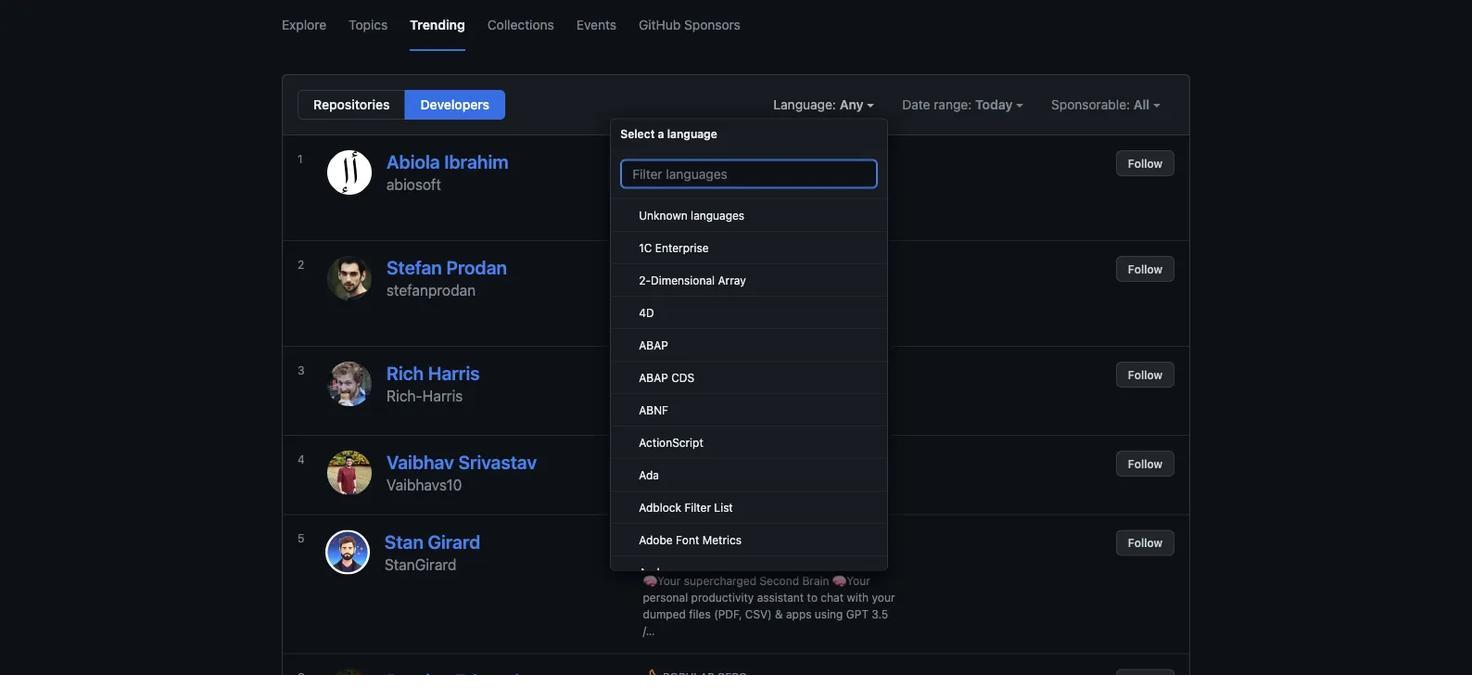 Task type: vqa. For each thing, say whether or not it's contained in the screenshot.
setup
yes



Task type: describe. For each thing, give the bounding box(es) containing it.
rich-
[[387, 387, 423, 405]]

unknown languages
[[639, 208, 745, 221]]

repo for rich harris
[[718, 364, 748, 377]]

filter
[[685, 500, 711, 513]]

array
[[718, 273, 746, 286]]

(pdf,
[[714, 608, 742, 621]]

sponsors
[[685, 17, 741, 32]]

unknown
[[639, 208, 688, 221]]

abnf
[[639, 403, 669, 416]]

Follow abiosoft submit
[[1116, 150, 1175, 176]]

5
[[298, 532, 305, 545]]

whisper
[[765, 472, 820, 489]]

is
[[683, 300, 691, 313]]

srivastav
[[458, 451, 537, 473]]

abap for abap
[[639, 338, 669, 351]]

flame image down /…
[[645, 669, 659, 675]]

Follow Vaibhavs10 submit
[[1116, 451, 1175, 477]]

events link
[[577, 0, 617, 51]]

3
[[298, 364, 305, 377]]

popular for ibrahim
[[663, 152, 715, 165]]

&
[[775, 608, 783, 621]]

linux)
[[832, 195, 864, 208]]

straightforward project scaffolding
[[645, 406, 828, 419]]

events
[[577, 17, 617, 32]]

colima
[[663, 171, 713, 189]]

adobe
[[639, 533, 673, 546]]

abap cds
[[639, 371, 695, 384]]

stefan
[[387, 256, 442, 278]]

date
[[903, 97, 931, 112]]

degit
[[663, 383, 703, 400]]

Follow StanGirard submit
[[1116, 530, 1175, 556]]

actionscript link
[[611, 426, 888, 459]]

stan girard link
[[385, 531, 481, 552]]

2-dimensional array link
[[611, 264, 888, 296]]

second
[[760, 575, 800, 588]]

enterprise
[[655, 241, 709, 254]]

1 your from the left
[[657, 575, 681, 588]]

runtimes
[[699, 195, 745, 208]]

1c enterprise
[[639, 241, 709, 254]]

/…
[[643, 625, 655, 638]]

3.5
[[872, 608, 889, 621]]

with inside 🧠 your supercharged second brain 🧠 your personal productivity assistant to chat with your dumped files (pdf, csv) & apps using gpt 3.5 /…
[[847, 591, 869, 604]]

container
[[645, 195, 696, 208]]

2 🧠 from the left
[[833, 575, 844, 588]]

timoni link
[[645, 276, 711, 295]]

a inside menu
[[658, 128, 665, 141]]

2 your from the left
[[847, 575, 871, 588]]

language
[[667, 128, 718, 141]]

actionscript
[[639, 435, 704, 448]]

inspired
[[757, 317, 799, 330]]

insanely-fast-whisper
[[663, 472, 820, 489]]

@stangirard image
[[325, 530, 370, 575]]

using
[[815, 608, 843, 621]]

repositories link
[[298, 90, 406, 120]]

all
[[1134, 97, 1150, 112]]

popular repo for rich harris
[[663, 364, 748, 377]]

chat
[[821, 591, 844, 604]]

1 vertical spatial harris
[[423, 387, 463, 405]]

fast-
[[731, 472, 765, 489]]

abiola
[[387, 151, 440, 173]]

@rich harris image
[[327, 362, 372, 406]]

stefanprodan link
[[387, 281, 476, 299]]

adblock filter list
[[639, 500, 733, 513]]

vaibhavs10
[[387, 476, 462, 494]]

agda
[[639, 565, 666, 578]]

any
[[840, 97, 864, 112]]

@abiosoft image
[[327, 150, 372, 195]]

adobe font metrics
[[639, 533, 742, 546]]

Type or choose a language text field
[[621, 159, 878, 189]]

quivr
[[662, 551, 701, 569]]

ibrahim
[[444, 151, 509, 173]]

Follow DamianEdwards submit
[[1116, 669, 1175, 675]]

1 by from the left
[[693, 317, 706, 330]]

repo for stefan prodan
[[718, 258, 748, 271]]

explore
[[282, 17, 327, 32]]

abiola ibrahim link
[[387, 151, 509, 173]]

setup
[[688, 211, 718, 224]]

abap cds link
[[611, 361, 888, 394]]

insanely-fast-whisper link
[[645, 471, 820, 490]]

select a language
[[621, 128, 718, 141]]

sponsorable: all
[[1052, 97, 1150, 112]]

stan
[[385, 531, 424, 552]]

supercharged
[[684, 575, 757, 588]]

ada link
[[611, 459, 888, 491]]

ada
[[639, 468, 659, 481]]

csv)
[[746, 608, 772, 621]]

explore link
[[282, 0, 327, 51]]

4
[[298, 453, 305, 466]]

3 link
[[298, 362, 313, 421]]

vaibhav srivastav link
[[387, 451, 537, 473]]

language: any
[[774, 97, 867, 112]]

stangirard
[[385, 556, 457, 573]]

girard
[[428, 531, 481, 552]]



Task type: locate. For each thing, give the bounding box(es) containing it.
by left the cue
[[693, 317, 706, 330]]

1 vertical spatial repo image
[[645, 474, 659, 489]]

rich-harris link
[[387, 387, 463, 405]]

popular up insanely-
[[663, 453, 715, 466]]

scaffolding
[[770, 406, 828, 419]]

repo image for girard
[[643, 554, 658, 569]]

personal
[[643, 591, 688, 604]]

0 vertical spatial repo image
[[645, 280, 659, 294]]

a right select
[[658, 128, 665, 141]]

popular repo up insanely-
[[663, 453, 748, 466]]

repo image
[[645, 174, 659, 189], [645, 474, 659, 489]]

flame image up quivr link
[[643, 530, 658, 545]]

popular repo up 'quivr'
[[662, 532, 746, 545]]

1 vertical spatial a
[[695, 300, 701, 313]]

popular for prodan
[[663, 258, 715, 271]]

Follow stefanprodan submit
[[1116, 256, 1175, 282]]

repo up array
[[718, 258, 748, 271]]

kubernetes,
[[818, 300, 881, 313]]

0 vertical spatial a
[[658, 128, 665, 141]]

1 horizontal spatial 🧠
[[833, 575, 844, 588]]

repositories
[[313, 97, 390, 112]]

project
[[729, 406, 766, 419]]

(and
[[805, 195, 829, 208]]

a inside timoni is a package manager for kubernetes, powered by cue and inspired by helm.
[[695, 300, 701, 313]]

0 vertical spatial with
[[867, 195, 889, 208]]

popular up degit
[[663, 364, 715, 377]]

assistant
[[757, 591, 804, 604]]

dimensional
[[651, 273, 715, 286]]

@stefanprodan image
[[327, 256, 372, 300]]

popular up 'quivr'
[[662, 532, 714, 545]]

flame image down 1c
[[645, 256, 659, 271]]

macos
[[764, 195, 802, 208]]

apps
[[786, 608, 812, 621]]

menu containing select a language
[[610, 118, 889, 675]]

harris down rich harris link
[[423, 387, 463, 405]]

popular repo up degit
[[663, 364, 748, 377]]

1 vertical spatial repo image
[[645, 385, 659, 400]]

repo image up container
[[645, 174, 659, 189]]

abiosoft link
[[387, 176, 441, 193]]

rich
[[387, 362, 424, 384]]

🧠 your supercharged second brain 🧠 your personal productivity assistant to chat with your dumped files (pdf, csv) & apps using gpt 3.5 /…
[[643, 575, 895, 638]]

popular repo for stefan prodan
[[663, 258, 748, 271]]

4d
[[639, 306, 654, 319]]

date range: today
[[903, 97, 1017, 112]]

1
[[298, 152, 303, 165]]

with right 'linux)'
[[867, 195, 889, 208]]

🧠
[[643, 575, 654, 588], [833, 575, 844, 588]]

metrics
[[703, 533, 742, 546]]

0 vertical spatial flame image
[[645, 256, 659, 271]]

2 abap from the top
[[639, 371, 669, 384]]

popular for srivastav
[[663, 453, 715, 466]]

rich harris rich-harris
[[387, 362, 480, 405]]

flame image for girard
[[643, 530, 658, 545]]

stangirard link
[[385, 556, 457, 573]]

flame image for ibrahim
[[645, 150, 659, 165]]

1 flame image from the top
[[645, 256, 659, 271]]

0 horizontal spatial your
[[657, 575, 681, 588]]

with inside container runtimes on macos (and linux) with minimal setup
[[867, 195, 889, 208]]

flame image up ada
[[645, 451, 659, 466]]

repo image inside colima link
[[645, 174, 659, 189]]

repo image inside insanely-fast-whisper link
[[645, 474, 659, 489]]

repo image up adblock
[[645, 474, 659, 489]]

1 abap from the top
[[639, 338, 669, 351]]

flame image up the degit link
[[645, 362, 659, 377]]

timoni
[[663, 277, 711, 294]]

degit link
[[645, 382, 703, 401]]

🧠 up chat
[[833, 575, 844, 588]]

by down for
[[802, 317, 815, 330]]

1 vertical spatial flame image
[[645, 451, 659, 466]]

repo image for abiola ibrahim
[[645, 174, 659, 189]]

repo image for vaibhav srivastav
[[645, 474, 659, 489]]

abap link
[[611, 329, 888, 361]]

vaibhav
[[387, 451, 454, 473]]

your
[[872, 591, 895, 604]]

1 horizontal spatial your
[[847, 575, 871, 588]]

2 vertical spatial repo image
[[643, 554, 658, 569]]

menu
[[610, 118, 889, 675]]

abiola ibrahim abiosoft
[[387, 151, 509, 193]]

your up personal
[[657, 575, 681, 588]]

2 flame image from the top
[[645, 451, 659, 466]]

4d link
[[611, 296, 888, 329]]

timoni
[[645, 300, 680, 313]]

topics
[[349, 17, 388, 32]]

popular up '2-dimensional array'
[[663, 258, 715, 271]]

insanely-
[[667, 472, 731, 489]]

0 vertical spatial repo image
[[645, 174, 659, 189]]

flame image
[[645, 256, 659, 271], [645, 451, 659, 466]]

0 vertical spatial abap
[[639, 338, 669, 351]]

repo up insanely-fast-whisper link
[[718, 453, 748, 466]]

0 horizontal spatial by
[[693, 317, 706, 330]]

abap for abap cds
[[639, 371, 669, 384]]

1 vertical spatial with
[[847, 591, 869, 604]]

popular repo for abiola ibrahim
[[663, 152, 748, 165]]

repo
[[718, 152, 748, 165], [718, 258, 748, 271], [718, 364, 748, 377], [718, 453, 748, 466], [717, 532, 746, 545]]

popular up the colima
[[663, 152, 715, 165]]

flame image
[[645, 150, 659, 165], [645, 362, 659, 377], [643, 530, 658, 545], [645, 669, 659, 675]]

agda link
[[611, 556, 888, 588]]

flame image for prodan
[[645, 256, 659, 271]]

abnf link
[[611, 394, 888, 426]]

for
[[800, 300, 815, 313]]

collections
[[488, 17, 554, 32]]

repo down abap link
[[718, 364, 748, 377]]

repo image for harris
[[645, 385, 659, 400]]

languages
[[691, 208, 745, 221]]

stefan prodan stefanprodan
[[387, 256, 507, 299]]

dumped
[[643, 608, 686, 621]]

popular repo for stan girard
[[662, 532, 746, 545]]

productivity
[[691, 591, 754, 604]]

repo image down adobe at the left of the page
[[643, 554, 658, 569]]

5 link
[[298, 530, 311, 639]]

@vaibhavs10 image
[[327, 451, 372, 495]]

popular for harris
[[663, 364, 715, 377]]

2 repo image from the top
[[645, 474, 659, 489]]

your up gpt
[[847, 575, 871, 588]]

flame image for srivastav
[[645, 451, 659, 466]]

manager
[[751, 300, 797, 313]]

straightforward
[[645, 406, 726, 419]]

1c enterprise link
[[611, 231, 888, 264]]

repo image inside the degit link
[[645, 385, 659, 400]]

🧠 up personal
[[643, 575, 654, 588]]

repo image up abnf
[[645, 385, 659, 400]]

1 🧠 from the left
[[643, 575, 654, 588]]

by
[[693, 317, 706, 330], [802, 317, 815, 330]]

repo for stan girard
[[717, 532, 746, 545]]

vaibhav srivastav vaibhavs10
[[387, 451, 537, 494]]

cue
[[709, 317, 731, 330]]

0 vertical spatial harris
[[428, 362, 480, 384]]

adobe font metrics link
[[611, 524, 888, 556]]

a
[[658, 128, 665, 141], [695, 300, 701, 313]]

repo image
[[645, 280, 659, 294], [645, 385, 659, 400], [643, 554, 658, 569]]

trending
[[410, 17, 465, 32]]

2-
[[639, 273, 651, 286]]

Follow Rich-Harris submit
[[1116, 362, 1175, 388]]

popular repo
[[663, 152, 748, 165], [663, 258, 748, 271], [663, 364, 748, 377], [663, 453, 748, 466], [662, 532, 746, 545]]

4 link
[[298, 451, 313, 500]]

popular repo up the colima
[[663, 152, 748, 165]]

repo for abiola ibrahim
[[718, 152, 748, 165]]

repo for vaibhav srivastav
[[718, 453, 748, 466]]

popular repo up '2-dimensional array'
[[663, 258, 748, 271]]

1 repo image from the top
[[645, 174, 659, 189]]

0 horizontal spatial 🧠
[[643, 575, 654, 588]]

1 vertical spatial abap
[[639, 371, 669, 384]]

repo image inside 'timoni' "link"
[[645, 280, 659, 294]]

files
[[689, 608, 711, 621]]

flame image down select
[[645, 150, 659, 165]]

harris up rich-harris link
[[428, 362, 480, 384]]

with up gpt
[[847, 591, 869, 604]]

github
[[639, 17, 681, 32]]

2 by from the left
[[802, 317, 815, 330]]

0 horizontal spatial a
[[658, 128, 665, 141]]

sponsorable:
[[1052, 97, 1131, 112]]

vaibhavs10 link
[[387, 476, 462, 494]]

cds
[[672, 371, 695, 384]]

to
[[807, 591, 818, 604]]

helm.
[[818, 317, 848, 330]]

a right is
[[695, 300, 701, 313]]

select
[[621, 128, 655, 141]]

unknown languages link
[[611, 199, 888, 231]]

repo image inside quivr link
[[643, 554, 658, 569]]

popular repo for vaibhav srivastav
[[663, 453, 748, 466]]

on
[[748, 195, 761, 208]]

abap down powered
[[639, 338, 669, 351]]

repo image up the timoni
[[645, 280, 659, 294]]

abap left cds at the bottom left of page
[[639, 371, 669, 384]]

repo down list at the left bottom of the page
[[717, 532, 746, 545]]

github sponsors link
[[639, 0, 741, 51]]

1 horizontal spatial by
[[802, 317, 815, 330]]

flame image for harris
[[645, 362, 659, 377]]

repo image for prodan
[[645, 280, 659, 294]]

timoni is a package manager for kubernetes, powered by cue and inspired by helm.
[[645, 300, 881, 330]]

repo up runtimes
[[718, 152, 748, 165]]

1 horizontal spatial a
[[695, 300, 701, 313]]

abap
[[639, 338, 669, 351], [639, 371, 669, 384]]

popular for girard
[[662, 532, 714, 545]]



